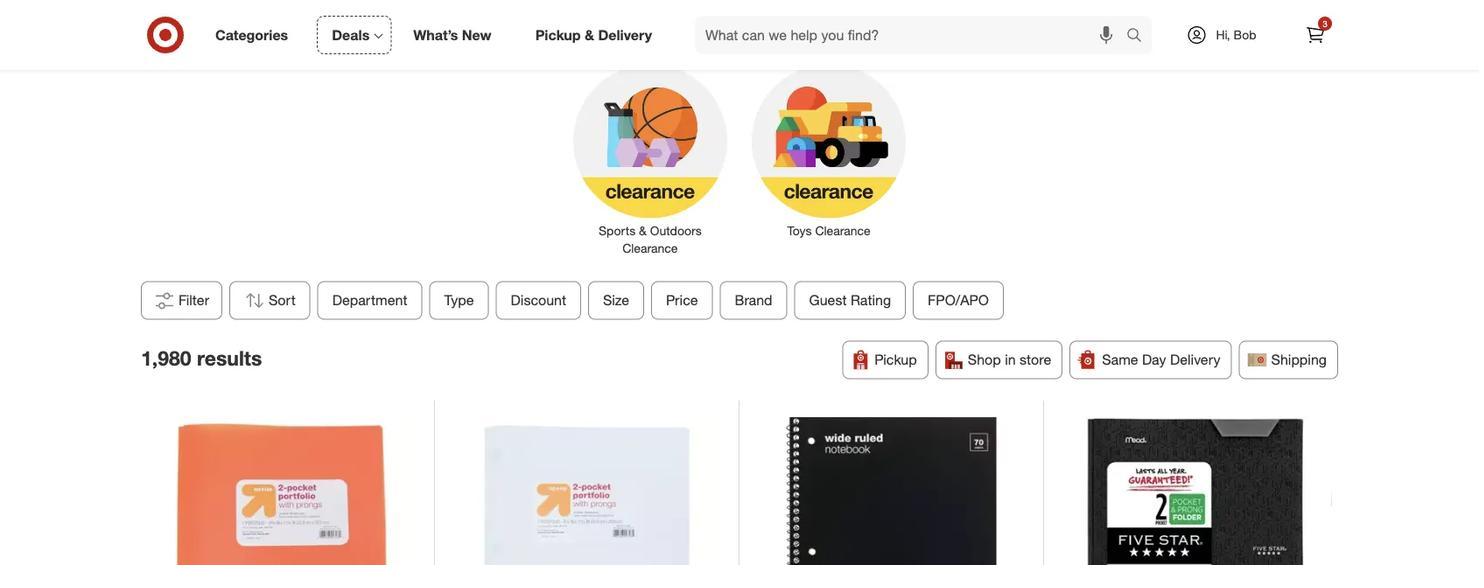 Task type: describe. For each thing, give the bounding box(es) containing it.
& for sports
[[639, 223, 647, 238]]

size button
[[588, 281, 645, 320]]

toys clearance link
[[740, 61, 919, 239]]

shoes clearance link
[[1098, 0, 1277, 27]]

sort button
[[229, 281, 311, 320]]

hi,
[[1217, 27, 1231, 42]]

discount button
[[496, 281, 581, 320]]

filter
[[179, 292, 209, 309]]

categories link
[[201, 16, 310, 54]]

What can we help you find? suggestions appear below search field
[[695, 16, 1131, 54]]

what's new
[[413, 26, 492, 43]]

rating
[[851, 292, 892, 309]]

guest rating button
[[795, 281, 906, 320]]

shop in store button
[[936, 341, 1063, 379]]

type button
[[430, 281, 489, 320]]

pickup & delivery link
[[521, 16, 674, 54]]

sort
[[269, 292, 296, 309]]

guest rating
[[810, 292, 892, 309]]

& for beauty
[[448, 11, 456, 26]]

store
[[1020, 351, 1052, 368]]

size
[[603, 292, 630, 309]]

fpo/apo
[[928, 292, 990, 309]]

pickup for pickup & delivery
[[536, 26, 581, 43]]

care
[[511, 11, 537, 26]]

baby
[[224, 11, 253, 26]]

1,980
[[141, 346, 191, 370]]

clearance inside the "clothing & accessories clearance"
[[623, 28, 678, 44]]

search button
[[1119, 16, 1161, 58]]

in
[[1005, 351, 1016, 368]]

beauty & personal care clearance
[[406, 11, 537, 44]]

seasonal clearance
[[954, 11, 1063, 26]]

brand
[[735, 292, 773, 309]]

categories
[[215, 26, 288, 43]]

baby clothing clearance link
[[203, 0, 382, 27]]

results
[[197, 346, 262, 370]]

discount
[[511, 292, 567, 309]]

same day delivery button
[[1070, 341, 1232, 379]]

guest
[[810, 292, 847, 309]]

department button
[[318, 281, 423, 320]]

shipping
[[1272, 351, 1327, 368]]

deals link
[[317, 16, 392, 54]]

sports & outdoors clearance link
[[561, 61, 740, 257]]

personal
[[459, 11, 507, 26]]

clothing inside the "clothing & accessories clearance"
[[587, 11, 633, 26]]

clearance inside beauty & personal care clearance
[[444, 28, 499, 44]]

department
[[333, 292, 408, 309]]



Task type: vqa. For each thing, say whether or not it's contained in the screenshot.
Filter button
yes



Task type: locate. For each thing, give the bounding box(es) containing it.
&
[[448, 11, 456, 26], [636, 11, 644, 26], [585, 26, 594, 43], [639, 223, 647, 238]]

& inside beauty & personal care clearance
[[448, 11, 456, 26]]

sports
[[599, 223, 636, 238]]

accessories
[[647, 11, 714, 26]]

fpo/apo button
[[913, 281, 1004, 320]]

wide ruled 1 subject flexible plastic cover spiral notebook - up & up™ image
[[757, 417, 1027, 566], [757, 417, 1027, 566]]

1 horizontal spatial delivery
[[1171, 351, 1221, 368]]

& inside sports & outdoors clearance
[[639, 223, 647, 238]]

same day delivery
[[1103, 351, 1221, 368]]

price button
[[652, 281, 713, 320]]

pickup & delivery
[[536, 26, 652, 43]]

day
[[1143, 351, 1167, 368]]

0 vertical spatial delivery
[[598, 26, 652, 43]]

0 horizontal spatial clothing
[[256, 11, 302, 26]]

hi, bob
[[1217, 27, 1257, 42]]

home
[[783, 11, 816, 26]]

bob
[[1234, 27, 1257, 42]]

home clearance
[[783, 11, 875, 26]]

beauty
[[406, 11, 445, 26]]

outdoors
[[650, 223, 702, 238]]

clothing up pickup & delivery at the top of the page
[[587, 11, 633, 26]]

delivery for same day delivery
[[1171, 351, 1221, 368]]

& inside the "clothing & accessories clearance"
[[636, 11, 644, 26]]

& for pickup
[[585, 26, 594, 43]]

clearance inside sports & outdoors clearance
[[623, 240, 678, 256]]

clothing up categories
[[256, 11, 302, 26]]

2 pocket plastic folder with prongs - up & up™ image
[[452, 417, 722, 566], [452, 417, 722, 566]]

delivery
[[598, 26, 652, 43], [1171, 351, 1221, 368]]

pickup down rating
[[875, 351, 917, 368]]

pickup for pickup
[[875, 351, 917, 368]]

2 pocket plastic folder with prongs orange - up & up™ image
[[148, 417, 417, 566], [148, 417, 417, 566]]

deals
[[332, 26, 370, 43]]

shop in store
[[968, 351, 1052, 368]]

what's
[[413, 26, 458, 43]]

& for clothing
[[636, 11, 644, 26]]

delivery inside button
[[1171, 351, 1221, 368]]

clothing & accessories clearance
[[587, 11, 714, 44]]

pickup button
[[843, 341, 929, 379]]

filter button
[[141, 281, 222, 320]]

clothing & accessories clearance link
[[561, 0, 740, 45]]

five star 2 pocket plastic folder with prongs image
[[1062, 417, 1332, 566], [1062, 417, 1332, 566]]

delivery for pickup & delivery
[[598, 26, 652, 43]]

brand button
[[720, 281, 788, 320]]

pickup inside button
[[875, 351, 917, 368]]

what's new link
[[399, 16, 514, 54]]

1 horizontal spatial clothing
[[587, 11, 633, 26]]

3 link
[[1297, 16, 1335, 54]]

same
[[1103, 351, 1139, 368]]

search
[[1119, 28, 1161, 45]]

1 vertical spatial delivery
[[1171, 351, 1221, 368]]

toys clearance
[[788, 223, 871, 238]]

shoes clearance
[[1140, 11, 1234, 26]]

pickup down care
[[536, 26, 581, 43]]

type
[[445, 292, 474, 309]]

0 vertical spatial pickup
[[536, 26, 581, 43]]

2 clothing from the left
[[587, 11, 633, 26]]

clearance
[[305, 11, 361, 26], [820, 11, 875, 26], [1007, 11, 1063, 26], [1178, 11, 1234, 26], [444, 28, 499, 44], [623, 28, 678, 44], [816, 223, 871, 238], [623, 240, 678, 256]]

beauty & personal care clearance link
[[382, 0, 561, 45]]

seasonal clearance link
[[919, 0, 1098, 27]]

baby clothing clearance
[[224, 11, 361, 26]]

1 horizontal spatial pickup
[[875, 351, 917, 368]]

price
[[666, 292, 698, 309]]

3
[[1323, 18, 1328, 29]]

1 clothing from the left
[[256, 11, 302, 26]]

shop
[[968, 351, 1001, 368]]

shipping button
[[1239, 341, 1339, 379]]

1,980 results
[[141, 346, 262, 370]]

toys
[[788, 223, 812, 238]]

shoes
[[1140, 11, 1175, 26]]

0 horizontal spatial delivery
[[598, 26, 652, 43]]

1 vertical spatial pickup
[[875, 351, 917, 368]]

seasonal
[[954, 11, 1004, 26]]

delivery down accessories
[[598, 26, 652, 43]]

clothing
[[256, 11, 302, 26], [587, 11, 633, 26]]

pickup
[[536, 26, 581, 43], [875, 351, 917, 368]]

0 horizontal spatial pickup
[[536, 26, 581, 43]]

home clearance link
[[740, 0, 919, 27]]

delivery right day at the right bottom
[[1171, 351, 1221, 368]]

new
[[462, 26, 492, 43]]

sports & outdoors clearance
[[599, 223, 702, 256]]



